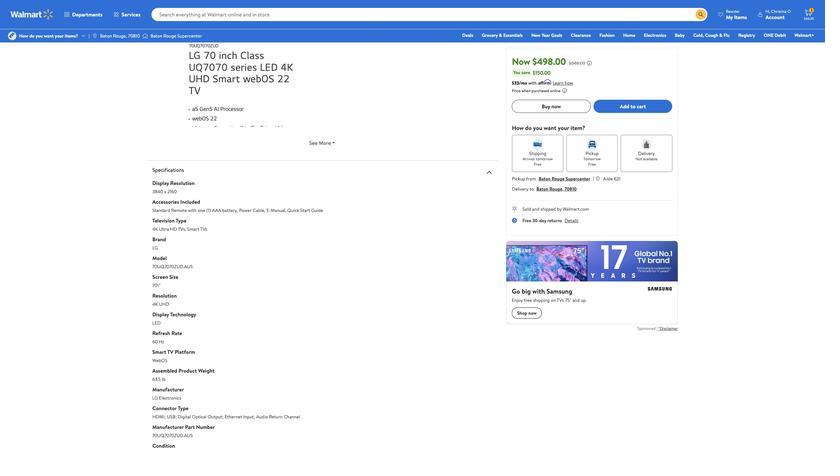 Task type: describe. For each thing, give the bounding box(es) containing it.
number
[[196, 424, 215, 431]]

now
[[512, 55, 530, 68]]

specifications
[[152, 166, 184, 173]]

tvs
[[200, 226, 207, 232]]

now
[[552, 103, 561, 110]]

start
[[300, 207, 310, 214]]

supercenter inside pickup from baton rouge supercenter |
[[566, 176, 590, 182]]

$33/mo
[[512, 80, 527, 86]]

buy
[[542, 103, 550, 110]]

delivery for to
[[512, 186, 529, 192]]

tvs,
[[178, 226, 186, 232]]

part
[[185, 424, 195, 431]]

see more
[[309, 139, 331, 146]]

see more button
[[152, 136, 493, 149]]

1 vertical spatial rouge,
[[550, 186, 564, 192]]

essentials
[[503, 32, 523, 39]]

intent image for delivery image
[[641, 139, 652, 150]]

0 horizontal spatial smart
[[152, 348, 166, 356]]

pickup for pickup tomorrow free
[[586, 150, 599, 157]]

baton rouge, 70810
[[100, 33, 140, 39]]

webos
[[152, 357, 167, 364]]

year
[[542, 32, 550, 39]]

new year goals
[[532, 32, 562, 39]]

0 horizontal spatial rouge,
[[113, 33, 127, 39]]

walmart.com
[[563, 206, 589, 213]]

size
[[169, 273, 178, 281]]

baton inside pickup from baton rouge supercenter |
[[539, 176, 551, 182]]

deals link
[[459, 32, 476, 39]]

want for item?
[[544, 124, 557, 132]]

flu
[[724, 32, 730, 39]]

debit
[[775, 32, 786, 39]]

(1)
[[206, 207, 211, 214]]

remote
[[171, 207, 187, 214]]

manual,
[[271, 207, 286, 214]]

3 $44.20
[[804, 7, 814, 21]]

from
[[526, 176, 536, 182]]

input;
[[243, 414, 255, 420]]

2 vertical spatial |
[[657, 326, 658, 331]]

reorder
[[726, 8, 740, 14]]

item?
[[571, 124, 585, 132]]

0 vertical spatial rouge
[[163, 33, 176, 39]]

usb;
[[167, 414, 177, 420]]

1 4k from the top
[[152, 226, 158, 232]]

items?
[[65, 33, 78, 39]]

items
[[734, 13, 747, 21]]

free inside "pickup tomorrow free"
[[588, 161, 596, 167]]

by
[[557, 206, 562, 213]]

product
[[179, 367, 197, 374]]

when
[[522, 88, 531, 94]]

returns
[[548, 217, 562, 224]]

free 30-day returns details
[[523, 217, 579, 224]]

electronics link
[[641, 32, 669, 39]]

1 vertical spatial type
[[178, 405, 189, 412]]

1 lg from the top
[[152, 245, 158, 251]]

brand
[[152, 236, 166, 243]]

hd
[[170, 226, 177, 232]]

intent image for shipping image
[[533, 139, 543, 150]]

1 horizontal spatial with
[[528, 80, 537, 86]]

add to cart
[[620, 103, 646, 110]]

to for delivery
[[530, 186, 534, 192]]

services button
[[108, 7, 146, 22]]

you for how do you want your items?
[[36, 33, 43, 39]]

0 vertical spatial type
[[176, 217, 186, 224]]

you save $150.00
[[513, 69, 551, 76]]

*disclaimer button
[[659, 326, 678, 331]]

1 manufacturer from the top
[[152, 386, 184, 393]]

standard
[[152, 207, 170, 214]]

one
[[764, 32, 774, 39]]

e-
[[267, 207, 271, 214]]

shipping arrives tomorrow free
[[523, 150, 553, 167]]

rate
[[171, 330, 182, 337]]

with inside display resolution 3840 x 2160 accessories included standard remote with one (1) aaa battery, power cable, e-manual, quick start guide television type 4k ultra hd tvs, smart tvs brand lg model 70uq7070zud.aus screen size 70\" resolution 4k uhd display technology led refresh rate 60 hz smart tv platform webos assembled product weight 63.5 lb manufacturer lg electronics connector type hdmi; usb; digital optical output; ethernet input; audio return channel manufacturer part number 70uq7070zud.aus
[[188, 207, 197, 214]]

my
[[726, 13, 733, 21]]

k21
[[614, 176, 621, 182]]

how for how do you want your items?
[[19, 33, 28, 39]]

$648.00
[[569, 60, 586, 67]]

70\"
[[152, 282, 161, 289]]

guide
[[311, 207, 323, 214]]

new
[[532, 32, 541, 39]]

home link
[[621, 32, 639, 39]]

how do you want your items?
[[19, 33, 78, 39]]

walmart+
[[795, 32, 814, 39]]

tv
[[167, 348, 174, 356]]

more
[[319, 139, 331, 146]]

add to cart button
[[594, 100, 673, 113]]

return
[[269, 414, 283, 420]]

$498.00
[[533, 55, 566, 68]]

0 vertical spatial |
[[89, 33, 90, 39]]

optical
[[192, 414, 207, 420]]

2 lg from the top
[[152, 395, 158, 401]]

specifications image
[[485, 169, 493, 176]]

electronics inside display resolution 3840 x 2160 accessories included standard remote with one (1) aaa battery, power cable, e-manual, quick start guide television type 4k ultra hd tvs, smart tvs brand lg model 70uq7070zud.aus screen size 70\" resolution 4k uhd display technology led refresh rate 60 hz smart tv platform webos assembled product weight 63.5 lb manufacturer lg electronics connector type hdmi; usb; digital optical output; ethernet input; audio return channel manufacturer part number 70uq7070zud.aus
[[159, 395, 181, 401]]

walmart image
[[11, 9, 53, 20]]

reorder my items
[[726, 8, 747, 21]]

clearance
[[571, 32, 591, 39]]

sold and shipped by walmart.com
[[523, 206, 589, 213]]

and
[[532, 206, 540, 213]]

goals
[[551, 32, 562, 39]]

learn more about strikethrough prices image
[[587, 61, 592, 66]]

shipping
[[529, 150, 546, 157]]

2 70uq7070zud.aus from the top
[[152, 432, 193, 439]]

intent image for pickup image
[[587, 139, 598, 150]]

add
[[620, 103, 630, 110]]

delivery not available
[[636, 150, 658, 162]]

learn
[[553, 80, 564, 86]]

baton rouge supercenter
[[150, 33, 202, 39]]

1 70uq7070zud.aus from the top
[[152, 263, 193, 270]]

online
[[550, 88, 561, 94]]

services
[[122, 11, 141, 18]]

baby link
[[672, 32, 688, 39]]



Task type: vqa. For each thing, say whether or not it's contained in the screenshot.
"Price when purchased online"
yes



Task type: locate. For each thing, give the bounding box(es) containing it.
1 vertical spatial delivery
[[512, 186, 529, 192]]

tomorrow
[[584, 156, 601, 162]]

0 horizontal spatial  image
[[8, 32, 16, 40]]

0 horizontal spatial rouge
[[163, 33, 176, 39]]

save
[[522, 69, 530, 76]]

1 horizontal spatial delivery
[[638, 150, 655, 157]]

1 display from the top
[[152, 179, 169, 187]]

0 vertical spatial do
[[29, 33, 34, 39]]

Search search field
[[151, 8, 708, 21]]

display up "led"
[[152, 311, 169, 318]]

lg up connector
[[152, 395, 158, 401]]

free down intent image for pickup at right top
[[588, 161, 596, 167]]

how up arrives
[[512, 124, 524, 132]]

0 vertical spatial with
[[528, 80, 537, 86]]

grocery
[[482, 32, 498, 39]]

0 horizontal spatial |
[[89, 33, 90, 39]]

1 horizontal spatial rouge,
[[550, 186, 564, 192]]

1 vertical spatial 4k
[[152, 301, 158, 308]]

one debit link
[[761, 32, 789, 39]]

1 vertical spatial 70810
[[565, 186, 577, 192]]

0 horizontal spatial want
[[44, 33, 54, 39]]

search icon image
[[699, 12, 704, 17]]

pickup
[[586, 150, 599, 157], [512, 176, 525, 182]]

want
[[44, 33, 54, 39], [544, 124, 557, 132]]

hi,
[[766, 8, 771, 14]]

assembled
[[152, 367, 177, 374]]

aisle k21
[[603, 176, 621, 182]]

0 vertical spatial manufacturer
[[152, 386, 184, 393]]

0 vertical spatial lg
[[152, 245, 158, 251]]

learn how button
[[553, 80, 573, 87]]

pickup inside pickup from baton rouge supercenter |
[[512, 176, 525, 182]]

0 vertical spatial you
[[36, 33, 43, 39]]

cart
[[637, 103, 646, 110]]

departments
[[72, 11, 102, 18]]

electronics
[[644, 32, 667, 39], [159, 395, 181, 401]]

0 horizontal spatial how
[[19, 33, 28, 39]]

0 horizontal spatial delivery
[[512, 186, 529, 192]]

0 vertical spatial to
[[631, 103, 636, 110]]

0 vertical spatial smart
[[187, 226, 199, 232]]

with down 'included'
[[188, 207, 197, 214]]

70810 down services
[[128, 33, 140, 39]]

0 horizontal spatial &
[[499, 32, 502, 39]]

1 vertical spatial with
[[188, 207, 197, 214]]

your left items?
[[55, 33, 64, 39]]

 image
[[92, 33, 97, 39]]

0 vertical spatial supercenter
[[177, 33, 202, 39]]

battery,
[[222, 207, 238, 214]]

1 horizontal spatial pickup
[[586, 150, 599, 157]]

delivery down intent image for delivery
[[638, 150, 655, 157]]

rouge inside pickup from baton rouge supercenter |
[[552, 176, 565, 182]]

hz
[[159, 339, 164, 345]]

led
[[152, 320, 161, 326]]

0 vertical spatial 70810
[[128, 33, 140, 39]]

affirm image
[[538, 79, 552, 85]]

0 horizontal spatial 70810
[[128, 33, 140, 39]]

your left "item?"
[[558, 124, 569, 132]]

0 vertical spatial resolution
[[170, 179, 195, 187]]

1 vertical spatial lg
[[152, 395, 158, 401]]

3
[[811, 7, 813, 13]]

rouge
[[163, 33, 176, 39], [552, 176, 565, 182]]

lg
[[152, 245, 158, 251], [152, 395, 158, 401]]

type up digital
[[178, 405, 189, 412]]

display resolution 3840 x 2160 accessories included standard remote with one (1) aaa battery, power cable, e-manual, quick start guide television type 4k ultra hd tvs, smart tvs brand lg model 70uq7070zud.aus screen size 70\" resolution 4k uhd display technology led refresh rate 60 hz smart tv platform webos assembled product weight 63.5 lb manufacturer lg electronics connector type hdmi; usb; digital optical output; ethernet input; audio return channel manufacturer part number 70uq7070zud.aus
[[152, 179, 323, 439]]

1 vertical spatial supercenter
[[566, 176, 590, 182]]

to left cart
[[631, 103, 636, 110]]

resolution
[[170, 179, 195, 187], [152, 292, 177, 299]]

screen
[[152, 273, 168, 281]]

70uq7070zud.aus up "size"
[[152, 263, 193, 270]]

to inside "add to cart" button
[[631, 103, 636, 110]]

1 vertical spatial you
[[533, 124, 543, 132]]

weight
[[198, 367, 215, 374]]

delivery down from
[[512, 186, 529, 192]]

0 vertical spatial rouge,
[[113, 33, 127, 39]]

1 horizontal spatial  image
[[143, 33, 148, 39]]

resolution up uhd
[[152, 292, 177, 299]]

clearance link
[[568, 32, 594, 39]]

do for how do you want your item?
[[525, 124, 532, 132]]

$33/mo with
[[512, 80, 537, 86]]

0 vertical spatial 70uq7070zud.aus
[[152, 263, 193, 270]]

0 vertical spatial 4k
[[152, 226, 158, 232]]

0 vertical spatial delivery
[[638, 150, 655, 157]]

0 vertical spatial your
[[55, 33, 64, 39]]

& right grocery at top right
[[499, 32, 502, 39]]

1 vertical spatial rouge
[[552, 176, 565, 182]]

0 vertical spatial want
[[44, 33, 54, 39]]

pickup inside "pickup tomorrow free"
[[586, 150, 599, 157]]

smart up webos
[[152, 348, 166, 356]]

0 horizontal spatial to
[[530, 186, 534, 192]]

| left aisle
[[593, 175, 594, 182]]

1 horizontal spatial |
[[593, 175, 594, 182]]

want for items?
[[44, 33, 54, 39]]

63.5
[[152, 376, 161, 383]]

cough
[[705, 32, 719, 39]]

delivery inside delivery not available
[[638, 150, 655, 157]]

hdmi;
[[152, 414, 166, 420]]

how for how do you want your item?
[[512, 124, 524, 132]]

70uq7070zud.aus
[[152, 263, 193, 270], [152, 432, 193, 439]]

how down walmart image
[[19, 33, 28, 39]]

christina
[[771, 8, 787, 14]]

walmart+ link
[[792, 32, 817, 39]]

refresh
[[152, 330, 170, 337]]

want left items?
[[44, 33, 54, 39]]

1 vertical spatial how
[[512, 124, 524, 132]]

to for add
[[631, 103, 636, 110]]

1 horizontal spatial do
[[525, 124, 532, 132]]

1 horizontal spatial to
[[631, 103, 636, 110]]

1 horizontal spatial 70810
[[565, 186, 577, 192]]

| right sponsored at the bottom of the page
[[657, 326, 658, 331]]

your for items?
[[55, 33, 64, 39]]

you
[[36, 33, 43, 39], [533, 124, 543, 132]]

you for how do you want your item?
[[533, 124, 543, 132]]

do down walmart image
[[29, 33, 34, 39]]

|
[[89, 33, 90, 39], [593, 175, 594, 182], [657, 326, 658, 331]]

1 vertical spatial your
[[558, 124, 569, 132]]

with up the price when purchased online
[[528, 80, 537, 86]]

shipped
[[541, 206, 556, 213]]

0 horizontal spatial electronics
[[159, 395, 181, 401]]

your for item?
[[558, 124, 569, 132]]

70uq7070zud.aus down 'usb;'
[[152, 432, 193, 439]]

hi, christina o account
[[766, 8, 791, 21]]

details
[[565, 217, 579, 224]]

4k left uhd
[[152, 301, 158, 308]]

your
[[55, 33, 64, 39], [558, 124, 569, 132]]

learn how
[[553, 80, 573, 86]]

1 vertical spatial do
[[525, 124, 532, 132]]

aaa
[[212, 207, 221, 214]]

model
[[152, 255, 167, 262]]

0 horizontal spatial you
[[36, 33, 43, 39]]

0 vertical spatial how
[[19, 33, 28, 39]]

1 & from the left
[[499, 32, 502, 39]]

0 horizontal spatial supercenter
[[177, 33, 202, 39]]

2 & from the left
[[720, 32, 723, 39]]

you down walmart image
[[36, 33, 43, 39]]

1 vertical spatial 70uq7070zud.aus
[[152, 432, 193, 439]]

free inside the shipping arrives tomorrow free
[[534, 161, 542, 167]]

delivery for not
[[638, 150, 655, 157]]

1 vertical spatial want
[[544, 124, 557, 132]]

x
[[164, 188, 166, 195]]

uhd
[[159, 301, 169, 308]]

how do you want your item?
[[512, 124, 585, 132]]

1 horizontal spatial rouge
[[552, 176, 565, 182]]

arrives
[[523, 156, 535, 162]]

technology
[[170, 311, 196, 318]]

display
[[152, 179, 169, 187], [152, 311, 169, 318]]

sold
[[523, 206, 531, 213]]

resolution up 2160
[[170, 179, 195, 187]]

 image for baton
[[143, 33, 148, 39]]

1 horizontal spatial how
[[512, 124, 524, 132]]

2 4k from the top
[[152, 301, 158, 308]]

0 horizontal spatial your
[[55, 33, 64, 39]]

type up "tvs,"
[[176, 217, 186, 224]]

how
[[565, 80, 573, 86]]

1 vertical spatial smart
[[152, 348, 166, 356]]

purchased
[[532, 88, 549, 94]]

1 vertical spatial resolution
[[152, 292, 177, 299]]

buy now button
[[512, 100, 591, 113]]

audio
[[256, 414, 268, 420]]

1 horizontal spatial electronics
[[644, 32, 667, 39]]

2 horizontal spatial free
[[588, 161, 596, 167]]

manufacturer down the lb
[[152, 386, 184, 393]]

70810 down baton rouge supercenter button
[[565, 186, 577, 192]]

1 vertical spatial |
[[593, 175, 594, 182]]

smart left tvs
[[187, 226, 199, 232]]

baton rouge supercenter button
[[539, 176, 590, 182]]

0 vertical spatial pickup
[[586, 150, 599, 157]]

1 vertical spatial display
[[152, 311, 169, 318]]

aisle
[[603, 176, 613, 182]]

available
[[643, 156, 658, 162]]

1 horizontal spatial want
[[544, 124, 557, 132]]

cold, cough & flu
[[694, 32, 730, 39]]

4k left ultra
[[152, 226, 158, 232]]

rouge, down services 'dropdown button'
[[113, 33, 127, 39]]

do for how do you want your items?
[[29, 33, 34, 39]]

rouge, down pickup from baton rouge supercenter |
[[550, 186, 564, 192]]

grocery & essentials link
[[479, 32, 526, 39]]

 image
[[8, 32, 16, 40], [143, 33, 148, 39]]

4k
[[152, 226, 158, 232], [152, 301, 158, 308]]

0 vertical spatial display
[[152, 179, 169, 187]]

 image down walmart image
[[8, 32, 16, 40]]

cold,
[[694, 32, 704, 39]]

0 vertical spatial electronics
[[644, 32, 667, 39]]

do
[[29, 33, 34, 39], [525, 124, 532, 132]]

want down buy now button
[[544, 124, 557, 132]]

70810
[[128, 33, 140, 39], [565, 186, 577, 192]]

1 vertical spatial electronics
[[159, 395, 181, 401]]

quick
[[288, 207, 299, 214]]

legal information image
[[562, 88, 567, 93]]

pickup for pickup from baton rouge supercenter |
[[512, 176, 525, 182]]

type
[[176, 217, 186, 224], [178, 405, 189, 412]]

1 horizontal spatial your
[[558, 124, 569, 132]]

0 horizontal spatial pickup
[[512, 176, 525, 182]]

 image for how
[[8, 32, 16, 40]]

1 horizontal spatial you
[[533, 124, 543, 132]]

1 vertical spatial pickup
[[512, 176, 525, 182]]

1 vertical spatial manufacturer
[[152, 424, 184, 431]]

1 horizontal spatial &
[[720, 32, 723, 39]]

$44.20
[[804, 16, 814, 21]]

electronics up connector
[[159, 395, 181, 401]]

1 horizontal spatial free
[[534, 161, 542, 167]]

you up intent image for shipping
[[533, 124, 543, 132]]

buy now
[[542, 103, 561, 110]]

lg down brand
[[152, 245, 158, 251]]

platform
[[175, 348, 195, 356]]

pickup left from
[[512, 176, 525, 182]]

 image right baton rouge, 70810
[[143, 33, 148, 39]]

pickup down intent image for pickup at right top
[[586, 150, 599, 157]]

2 horizontal spatial |
[[657, 326, 658, 331]]

0 horizontal spatial free
[[523, 217, 531, 224]]

accessories
[[152, 198, 179, 205]]

Walmart Site-Wide search field
[[151, 8, 708, 21]]

baby
[[675, 32, 685, 39]]

manufacturer down 'usb;'
[[152, 424, 184, 431]]

0 horizontal spatial do
[[29, 33, 34, 39]]

departments button
[[59, 7, 108, 22]]

now $498.00
[[512, 55, 566, 68]]

power
[[239, 207, 252, 214]]

display up "3840"
[[152, 179, 169, 187]]

2 manufacturer from the top
[[152, 424, 184, 431]]

1 vertical spatial to
[[530, 186, 534, 192]]

to down from
[[530, 186, 534, 192]]

connector
[[152, 405, 177, 412]]

1 horizontal spatial supercenter
[[566, 176, 590, 182]]

& left flu
[[720, 32, 723, 39]]

electronics left baby link
[[644, 32, 667, 39]]

free left 30-
[[523, 217, 531, 224]]

| right items?
[[89, 33, 90, 39]]

registry
[[739, 32, 755, 39]]

free down the shipping
[[534, 161, 542, 167]]

$150.00
[[533, 69, 551, 76]]

0 horizontal spatial with
[[188, 207, 197, 214]]

do up the shipping
[[525, 124, 532, 132]]

2 display from the top
[[152, 311, 169, 318]]

1 horizontal spatial smart
[[187, 226, 199, 232]]



